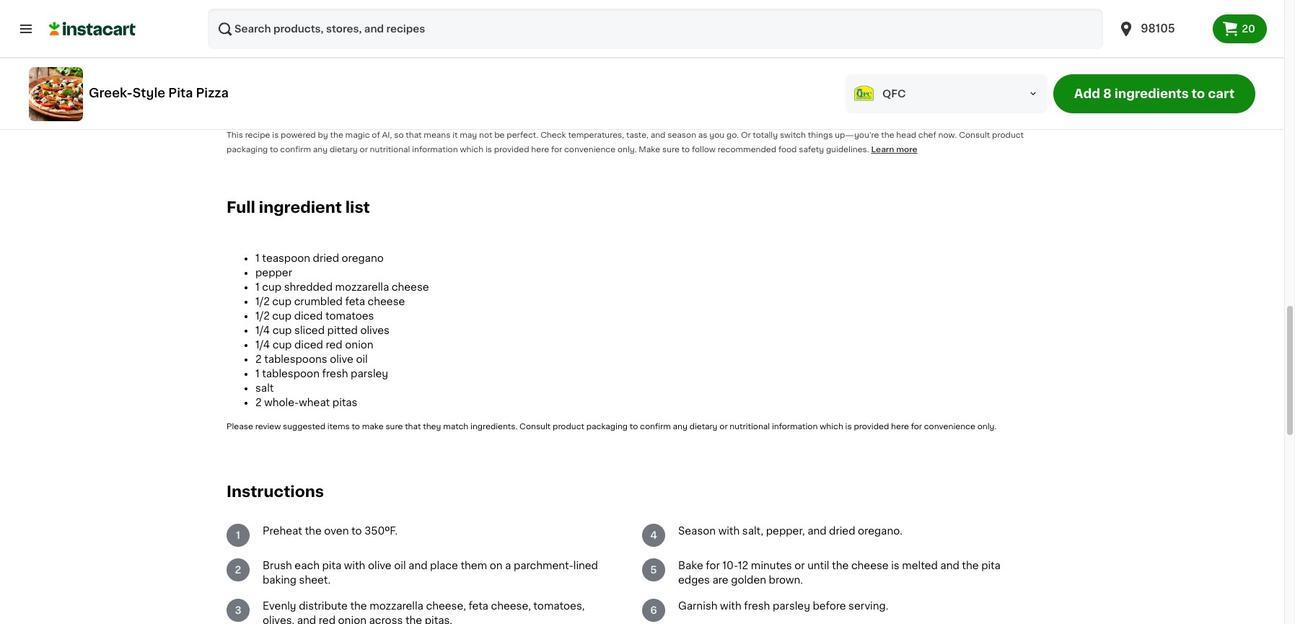 Task type: vqa. For each thing, say whether or not it's contained in the screenshot.
cups for 1½ cups all-purpose flour
no



Task type: locate. For each thing, give the bounding box(es) containing it.
0 horizontal spatial make
[[362, 423, 384, 431]]

list
[[346, 200, 370, 215]]

0 horizontal spatial make
[[227, 23, 254, 33]]

a left crust,
[[816, 23, 822, 33]]

to inside button
[[1192, 88, 1206, 100]]

or inside this recipe is powered by the magic of ai, so that means it may not be perfect. check temperatures, taste, and season as you go. or totally switch things up—you're the head chef now. consult product packaging to confirm any dietary or nutritional information which is provided here for convenience only. make sure to follow recommended food safety guidelines.
[[360, 146, 368, 154]]

for inside this recipe is powered by the magic of ai, so that means it may not be perfect. check temperatures, taste, and season as you go. or totally switch things up—you're the head chef now. consult product packaging to confirm any dietary or nutritional information which is provided here for convenience only. make sure to follow recommended food safety guidelines.
[[552, 146, 563, 154]]

that inside this recipe is powered by the magic of ai, so that means it may not be perfect. check temperatures, taste, and season as you go. or totally switch things up—you're the head chef now. consult product packaging to confirm any dietary or nutritional information which is provided here for convenience only. make sure to follow recommended food safety guidelines.
[[406, 131, 422, 139]]

pizza up but
[[300, 23, 326, 33]]

and right pepper,
[[808, 526, 827, 536]]

1 cheese, from the left
[[426, 601, 466, 612]]

0 horizontal spatial feta
[[345, 297, 365, 307]]

garnish
[[679, 601, 718, 612]]

as left crust,
[[802, 23, 814, 33]]

only.
[[618, 146, 637, 154], [978, 423, 997, 431]]

so right being
[[861, 83, 873, 93]]

ingredients
[[1115, 88, 1190, 100]]

in
[[638, 23, 647, 33]]

switch
[[780, 131, 806, 139]]

1 vertical spatial olive
[[368, 561, 392, 571]]

1 vertical spatial diced
[[295, 340, 323, 350]]

that
[[409, 83, 429, 93], [406, 131, 422, 139], [405, 423, 421, 431]]

1 horizontal spatial product
[[993, 131, 1024, 139]]

1 horizontal spatial confirm
[[640, 423, 671, 431]]

0 vertical spatial 2
[[256, 355, 262, 365]]

pitas inside make this pita pizza recipe when you crave a quick, filling lunch. it's easy to make in just 20 minutes. use the pitas as a crust, then add your toppings. this version is vegetarian, but you could easily customize it to include all your favorite ingredients.
[[774, 23, 799, 33]]

1 horizontal spatial it
[[453, 131, 458, 139]]

1 teaspoon dried oregano pepper 1 cup shredded mozzarella cheese 1/2 cup crumbled feta cheese 1/2 cup diced tomatoes 1/4 cup sliced pitted olives 1/4 cup diced red onion 2 tablespoons olive oil 1 tablespoon fresh parsley salt 2 whole-wheat pitas
[[256, 253, 429, 408]]

with down are
[[721, 601, 742, 612]]

0 horizontal spatial product
[[553, 423, 585, 431]]

your
[[904, 23, 927, 33], [521, 37, 544, 47]]

onion down distribute
[[338, 616, 367, 625]]

style
[[133, 87, 165, 98]]

0 horizontal spatial confirm
[[280, 146, 311, 154]]

totally
[[753, 131, 778, 139]]

as up follow
[[699, 131, 708, 139]]

1 horizontal spatial nutritional
[[730, 423, 770, 431]]

and inside evenly distribute the mozzarella cheese, feta cheese, tomatoes, olives, and red onion across the pitas.
[[297, 616, 316, 625]]

so inside this recipe is powered by the magic of ai, so that means it may not be perfect. check temperatures, taste, and season as you go. or totally switch things up—you're the head chef now. consult product packaging to confirm any dietary or nutritional information which is provided here for convenience only. make sure to follow recommended food safety guidelines.
[[394, 131, 404, 139]]

season
[[668, 131, 697, 139]]

pitas right use on the right top of page
[[774, 23, 799, 33]]

0 vertical spatial make
[[608, 23, 635, 33]]

1 horizontal spatial provided
[[854, 423, 890, 431]]

feta inside evenly distribute the mozzarella cheese, feta cheese, tomatoes, olives, and red onion across the pitas.
[[469, 601, 489, 612]]

mozzarella up across
[[370, 601, 424, 612]]

it's for a
[[604, 83, 619, 93]]

10-
[[723, 561, 738, 571]]

learn more
[[872, 146, 918, 154]]

0 vertical spatial it
[[445, 37, 452, 47]]

is inside make this pita pizza recipe when you crave a quick, filling lunch. it's easy to make in just 20 minutes. use the pitas as a crust, then add your toppings. this version is vegetarian, but you could easily customize it to include all your favorite ingredients.
[[1043, 23, 1051, 33]]

pita down but
[[273, 83, 292, 93]]

tomatoes,
[[534, 601, 585, 612]]

1 vertical spatial here
[[892, 423, 910, 431]]

20
[[671, 23, 684, 33], [1243, 24, 1256, 34]]

recipe left powered
[[245, 131, 270, 139]]

1 vertical spatial dried
[[830, 526, 856, 536]]

2 horizontal spatial or
[[795, 561, 805, 571]]

2 down "salt"
[[256, 398, 262, 408]]

qfc image
[[852, 81, 877, 106]]

garnish with fresh parsley before serving.
[[679, 601, 889, 612]]

1 horizontal spatial any
[[673, 423, 688, 431]]

2 up "salt"
[[256, 355, 262, 365]]

1 horizontal spatial ingredients.
[[588, 37, 648, 47]]

ingredients. right match
[[471, 423, 518, 431]]

that left they
[[405, 423, 421, 431]]

0 horizontal spatial your
[[521, 37, 544, 47]]

then
[[856, 23, 879, 33]]

2 1/2 from the top
[[256, 311, 270, 321]]

you right but
[[305, 37, 324, 47]]

2 1/4 from the top
[[256, 340, 270, 350]]

convenience inside this recipe is powered by the magic of ai, so that means it may not be perfect. check temperatures, taste, and season as you go. or totally switch things up—you're the head chef now. consult product packaging to confirm any dietary or nutritional information which is provided here for convenience only. make sure to follow recommended food safety guidelines.
[[565, 146, 616, 154]]

it's left meal
[[604, 83, 619, 93]]

pizza inside make this pita pizza recipe when you crave a quick, filling lunch. it's easy to make in just 20 minutes. use the pitas as a crust, then add your toppings. this version is vegetarian, but you could easily customize it to include all your favorite ingredients.
[[300, 23, 326, 33]]

1 horizontal spatial pitas
[[774, 23, 799, 33]]

fresh down golden
[[745, 601, 771, 612]]

which inside this recipe is powered by the magic of ai, so that means it may not be perfect. check temperatures, taste, and season as you go. or totally switch things up—you're the head chef now. consult product packaging to confirm any dietary or nutritional information which is provided here for convenience only. make sure to follow recommended food safety guidelines.
[[460, 146, 484, 154]]

1 vertical spatial 1/4
[[256, 340, 270, 350]]

2 vertical spatial cheese
[[852, 561, 889, 571]]

and right melted
[[941, 561, 960, 571]]

wheat
[[299, 398, 330, 408]]

easy
[[568, 23, 592, 33], [876, 83, 900, 93]]

1 horizontal spatial make
[[639, 146, 661, 154]]

0 vertical spatial make
[[227, 23, 254, 33]]

1 vertical spatial pitas
[[333, 398, 358, 408]]

0 horizontal spatial as
[[699, 131, 708, 139]]

please
[[227, 423, 253, 431]]

they
[[423, 423, 441, 431]]

any
[[313, 146, 328, 154], [673, 423, 688, 431]]

cheese, down on
[[491, 601, 531, 612]]

things
[[808, 131, 833, 139]]

full
[[227, 200, 256, 215]]

Search field
[[208, 9, 1104, 49]]

edges
[[679, 575, 710, 586]]

1 vertical spatial it's
[[604, 83, 619, 93]]

a left meal
[[622, 83, 628, 93]]

for inside 'bake for 10-12 minutes or until the cheese is melted and the pita edges are golden brown.'
[[706, 561, 720, 571]]

you up customize
[[393, 23, 412, 33]]

it left may
[[453, 131, 458, 139]]

italian
[[524, 83, 554, 93]]

parsley down olives
[[351, 369, 389, 379]]

0 vertical spatial dietary
[[330, 146, 358, 154]]

1 vertical spatial dietary
[[690, 423, 718, 431]]

oil inside brush each pita with olive oil and place them on a parchment-lined baking sheet.
[[394, 561, 406, 571]]

20 inside make this pita pizza recipe when you crave a quick, filling lunch. it's easy to make in just 20 minutes. use the pitas as a crust, then add your toppings. this version is vegetarian, but you could easily customize it to include all your favorite ingredients.
[[671, 23, 684, 33]]

taste,
[[627, 131, 649, 139]]

crust,
[[825, 23, 854, 33]]

0 vertical spatial here
[[532, 146, 550, 154]]

make left in
[[608, 23, 635, 33]]

pita inside make this pita pizza recipe when you crave a quick, filling lunch. it's easy to make in just 20 minutes. use the pitas as a crust, then add your toppings. this version is vegetarian, but you could easily customize it to include all your favorite ingredients.
[[278, 23, 297, 33]]

oregano.
[[858, 526, 903, 536]]

and
[[502, 83, 521, 93], [750, 83, 769, 93], [651, 131, 666, 139], [808, 526, 827, 536], [409, 561, 428, 571], [941, 561, 960, 571], [297, 616, 316, 625]]

it's up favorite
[[549, 23, 565, 33]]

diced down sliced
[[295, 340, 323, 350]]

0 vertical spatial information
[[412, 146, 458, 154]]

350ºf.
[[365, 526, 398, 536]]

pita right style
[[168, 87, 193, 98]]

onion
[[345, 340, 374, 350], [338, 616, 367, 625]]

dried up shredded
[[313, 253, 339, 264]]

diced up sliced
[[294, 311, 323, 321]]

you inside this recipe is powered by the magic of ai, so that means it may not be perfect. check temperatures, taste, and season as you go. or totally switch things up—you're the head chef now. consult product packaging to confirm any dietary or nutritional information which is provided here for convenience only. make sure to follow recommended food safety guidelines.
[[710, 131, 725, 139]]

pitas inside 1 teaspoon dried oregano pepper 1 cup shredded mozzarella cheese 1/2 cup crumbled feta cheese 1/2 cup diced tomatoes 1/4 cup sliced pitted olives 1/4 cup diced red onion 2 tablespoons olive oil 1 tablespoon fresh parsley salt 2 whole-wheat pitas
[[333, 398, 358, 408]]

0 horizontal spatial convenience
[[565, 146, 616, 154]]

1 horizontal spatial sure
[[663, 146, 680, 154]]

make inside make this pita pizza recipe when you crave a quick, filling lunch. it's easy to make in just 20 minutes. use the pitas as a crust, then add your toppings. this version is vegetarian, but you could easily customize it to include all your favorite ingredients.
[[608, 23, 635, 33]]

this left 'version'
[[980, 23, 1001, 33]]

popular
[[772, 83, 811, 93]]

1 vertical spatial or
[[720, 423, 728, 431]]

and right taste,
[[651, 131, 666, 139]]

chef
[[919, 131, 937, 139]]

1 horizontal spatial parsley
[[773, 601, 811, 612]]

1 vertical spatial oil
[[394, 561, 406, 571]]

up—you're
[[835, 131, 880, 139]]

sure down the season
[[663, 146, 680, 154]]

the right use on the right top of page
[[755, 23, 772, 33]]

0 vertical spatial easy
[[568, 23, 592, 33]]

you left go.
[[710, 131, 725, 139]]

sure left they
[[386, 423, 403, 431]]

it right customize
[[445, 37, 452, 47]]

pita right melted
[[982, 561, 1001, 571]]

1 vertical spatial feta
[[469, 601, 489, 612]]

1 vertical spatial onion
[[338, 616, 367, 625]]

ingredients. down in
[[588, 37, 648, 47]]

dried left oregano.
[[830, 526, 856, 536]]

98105
[[1142, 23, 1176, 34]]

sliced
[[295, 326, 325, 336]]

easy left make.
[[876, 83, 900, 93]]

olive down 350ºf.
[[368, 561, 392, 571]]

be
[[495, 131, 505, 139]]

0 vertical spatial only.
[[618, 146, 637, 154]]

olive down pitted
[[330, 355, 354, 365]]

it's for easy
[[549, 23, 565, 33]]

quick,
[[454, 23, 484, 33]]

mozzarella inside 1 teaspoon dried oregano pepper 1 cup shredded mozzarella cheese 1/2 cup crumbled feta cheese 1/2 cup diced tomatoes 1/4 cup sliced pitted olives 1/4 cup diced red onion 2 tablespoons olive oil 1 tablespoon fresh parsley salt 2 whole-wheat pitas
[[335, 282, 389, 292]]

recipe up could on the top left
[[328, 23, 360, 33]]

pita up but
[[278, 23, 297, 33]]

onion inside 1 teaspoon dried oregano pepper 1 cup shredded mozzarella cheese 1/2 cup crumbled feta cheese 1/2 cup diced tomatoes 1/4 cup sliced pitted olives 1/4 cup diced red onion 2 tablespoons olive oil 1 tablespoon fresh parsley salt 2 whole-wheat pitas
[[345, 340, 374, 350]]

red
[[326, 340, 343, 350], [319, 616, 336, 625]]

pita for each
[[322, 561, 342, 571]]

a right on
[[505, 561, 511, 571]]

1 1/4 from the top
[[256, 326, 270, 336]]

red inside evenly distribute the mozzarella cheese, feta cheese, tomatoes, olives, and red onion across the pitas.
[[319, 616, 336, 625]]

0 vertical spatial fresh
[[322, 369, 348, 379]]

recipe inside make this pita pizza recipe when you crave a quick, filling lunch. it's easy to make in just 20 minutes. use the pitas as a crust, then add your toppings. this version is vegetarian, but you could easily customize it to include all your favorite ingredients.
[[328, 23, 360, 33]]

1 horizontal spatial here
[[892, 423, 910, 431]]

pitas
[[774, 23, 799, 33], [333, 398, 358, 408]]

1 vertical spatial mozzarella
[[370, 601, 424, 612]]

greek
[[469, 83, 499, 93]]

0 vertical spatial red
[[326, 340, 343, 350]]

red down pitted
[[326, 340, 343, 350]]

that left means
[[406, 131, 422, 139]]

0 vertical spatial this
[[980, 23, 1001, 33]]

0 vertical spatial 1/4
[[256, 326, 270, 336]]

consult inside this recipe is powered by the magic of ai, so that means it may not be perfect. check temperatures, taste, and season as you go. or totally switch things up—you're the head chef now. consult product packaging to confirm any dietary or nutritional information which is provided here for convenience only. make sure to follow recommended food safety guidelines.
[[960, 131, 991, 139]]

1 horizontal spatial olive
[[368, 561, 392, 571]]

0 horizontal spatial ingredients.
[[471, 423, 518, 431]]

but
[[285, 37, 302, 47]]

0 horizontal spatial this
[[227, 131, 243, 139]]

this down pizza
[[227, 131, 243, 139]]

pizza up powered
[[295, 83, 321, 93]]

make up vegetarian,
[[227, 23, 254, 33]]

1 vertical spatial your
[[521, 37, 544, 47]]

fresh up wheat
[[322, 369, 348, 379]]

1 horizontal spatial recipe
[[328, 23, 360, 33]]

make down taste,
[[639, 146, 661, 154]]

tablespoons
[[264, 355, 327, 365]]

0 vertical spatial nutritional
[[370, 146, 410, 154]]

it's
[[549, 23, 565, 33], [604, 83, 619, 93]]

is inside 'bake for 10-12 minutes or until the cheese is melted and the pita edges are golden brown.'
[[892, 561, 900, 571]]

1 left preheat
[[236, 531, 240, 541]]

pita
[[273, 83, 292, 93], [168, 87, 193, 98]]

1 horizontal spatial easy
[[876, 83, 900, 93]]

oil
[[356, 355, 368, 365], [394, 561, 406, 571]]

ingredient
[[259, 200, 342, 215]]

so right "ai," at left
[[394, 131, 404, 139]]

1 vertical spatial which
[[820, 423, 844, 431]]

1 horizontal spatial as
[[802, 23, 814, 33]]

add
[[882, 23, 901, 33]]

recipe inside this recipe is powered by the magic of ai, so that means it may not be perfect. check temperatures, taste, and season as you go. or totally switch things up—you're the head chef now. consult product packaging to confirm any dietary or nutritional information which is provided here for convenience only. make sure to follow recommended food safety guidelines.
[[245, 131, 270, 139]]

easy up favorite
[[568, 23, 592, 33]]

packaging
[[227, 146, 268, 154], [587, 423, 628, 431]]

oil down olives
[[356, 355, 368, 365]]

teaspoon
[[262, 253, 310, 264]]

dried inside 1 teaspoon dried oregano pepper 1 cup shredded mozzarella cheese 1/2 cup crumbled feta cheese 1/2 cup diced tomatoes 1/4 cup sliced pitted olives 1/4 cup diced red onion 2 tablespoons olive oil 1 tablespoon fresh parsley salt 2 whole-wheat pitas
[[313, 253, 339, 264]]

temperatures,
[[568, 131, 625, 139]]

feta down them
[[469, 601, 489, 612]]

0 vertical spatial feta
[[345, 297, 365, 307]]

make inside this recipe is powered by the magic of ai, so that means it may not be perfect. check temperatures, taste, and season as you go. or totally switch things up—you're the head chef now. consult product packaging to confirm any dietary or nutritional information which is provided here for convenience only. make sure to follow recommended food safety guidelines.
[[639, 146, 661, 154]]

feta up tomatoes
[[345, 297, 365, 307]]

onion down olives
[[345, 340, 374, 350]]

1 horizontal spatial it's
[[604, 83, 619, 93]]

2 left brush
[[235, 565, 241, 575]]

make
[[227, 23, 254, 33], [639, 146, 661, 154]]

0 vertical spatial it's
[[549, 23, 565, 33]]

when
[[363, 23, 390, 33]]

pita up sheet.
[[322, 561, 342, 571]]

the right distribute
[[350, 601, 367, 612]]

0 horizontal spatial so
[[394, 131, 404, 139]]

0 horizontal spatial packaging
[[227, 146, 268, 154]]

0 horizontal spatial it's
[[549, 23, 565, 33]]

salt
[[256, 383, 274, 394]]

ingredients.
[[588, 37, 648, 47], [471, 423, 518, 431]]

cheese, up pitas.
[[426, 601, 466, 612]]

olive inside brush each pita with olive oil and place them on a parchment-lined baking sheet.
[[368, 561, 392, 571]]

with down oven
[[344, 561, 366, 571]]

0 vertical spatial or
[[360, 146, 368, 154]]

1 vertical spatial parsley
[[773, 601, 811, 612]]

1 horizontal spatial fresh
[[745, 601, 771, 612]]

make right 'items'
[[362, 423, 384, 431]]

and left place
[[409, 561, 428, 571]]

1 vertical spatial cheese
[[368, 297, 405, 307]]

your down lunch.
[[521, 37, 544, 47]]

now.
[[939, 131, 958, 139]]

serving.
[[849, 601, 889, 612]]

4
[[651, 531, 658, 541]]

pitas up 'items'
[[333, 398, 358, 408]]

this inside this recipe is powered by the magic of ai, so that means it may not be perfect. check temperatures, taste, and season as you go. or totally switch things up—you're the head chef now. consult product packaging to confirm any dietary or nutritional information which is provided here for convenience only. make sure to follow recommended food safety guidelines.
[[227, 131, 243, 139]]

None search field
[[208, 9, 1104, 49]]

0 vertical spatial mozzarella
[[335, 282, 389, 292]]

1 vertical spatial easy
[[876, 83, 900, 93]]

cheese,
[[426, 601, 466, 612], [491, 601, 531, 612]]

5
[[651, 565, 657, 575]]

lined
[[574, 561, 599, 571]]

the up learn
[[882, 131, 895, 139]]

red inside 1 teaspoon dried oregano pepper 1 cup shredded mozzarella cheese 1/2 cup crumbled feta cheese 1/2 cup diced tomatoes 1/4 cup sliced pitted olives 1/4 cup diced red onion 2 tablespoons olive oil 1 tablespoon fresh parsley salt 2 whole-wheat pitas
[[326, 340, 343, 350]]

0 vertical spatial pizza
[[300, 23, 326, 33]]

it's inside make this pita pizza recipe when you crave a quick, filling lunch. it's easy to make in just 20 minutes. use the pitas as a crust, then add your toppings. this version is vegetarian, but you could easily customize it to include all your favorite ingredients.
[[549, 23, 565, 33]]

1 vertical spatial packaging
[[587, 423, 628, 431]]

0 vertical spatial parsley
[[351, 369, 389, 379]]

the inside make this pita pizza recipe when you crave a quick, filling lunch. it's easy to make in just 20 minutes. use the pitas as a crust, then add your toppings. this version is vegetarian, but you could easily customize it to include all your favorite ingredients.
[[755, 23, 772, 33]]

blends
[[432, 83, 466, 93]]

mozzarella inside evenly distribute the mozzarella cheese, feta cheese, tomatoes, olives, and red onion across the pitas.
[[370, 601, 424, 612]]

and down distribute
[[297, 616, 316, 625]]

2 horizontal spatial pita
[[982, 561, 1001, 571]]

parsley inside 1 teaspoon dried oregano pepper 1 cup shredded mozzarella cheese 1/2 cup crumbled feta cheese 1/2 cup diced tomatoes 1/4 cup sliced pitted olives 1/4 cup diced red onion 2 tablespoons olive oil 1 tablespoon fresh parsley salt 2 whole-wheat pitas
[[351, 369, 389, 379]]

mozzarella down oregano
[[335, 282, 389, 292]]

1 vertical spatial information
[[773, 423, 818, 431]]

1 vertical spatial fresh
[[745, 601, 771, 612]]

1 vertical spatial 1/2
[[256, 311, 270, 321]]

oil down 350ºf.
[[394, 561, 406, 571]]

not
[[479, 131, 493, 139]]

is
[[1043, 23, 1051, 33], [323, 83, 332, 93], [272, 131, 279, 139], [486, 146, 492, 154], [846, 423, 852, 431], [892, 561, 900, 571]]

2
[[256, 355, 262, 365], [256, 398, 262, 408], [235, 565, 241, 575]]

pita inside brush each pita with olive oil and place them on a parchment-lined baking sheet.
[[322, 561, 342, 571]]

instructions
[[227, 485, 324, 500]]

pepper
[[256, 268, 292, 278]]

that right dish
[[409, 83, 429, 93]]

1 horizontal spatial cheese,
[[491, 601, 531, 612]]

vegetarian,
[[227, 37, 283, 47]]

olive
[[330, 355, 354, 365], [368, 561, 392, 571]]

sure inside this recipe is powered by the magic of ai, so that means it may not be perfect. check temperatures, taste, and season as you go. or totally switch things up—you're the head chef now. consult product packaging to confirm any dietary or nutritional information which is provided here for convenience only. make sure to follow recommended food safety guidelines.
[[663, 146, 680, 154]]

dietary inside this recipe is powered by the magic of ai, so that means it may not be perfect. check temperatures, taste, and season as you go. or totally switch things up—you're the head chef now. consult product packaging to confirm any dietary or nutritional information which is provided here for convenience only. make sure to follow recommended food safety guidelines.
[[330, 146, 358, 154]]

2 vertical spatial you
[[710, 131, 725, 139]]

a inside brush each pita with olive oil and place them on a parchment-lined baking sheet.
[[505, 561, 511, 571]]

1 horizontal spatial oil
[[394, 561, 406, 571]]

parsley down brown.
[[773, 601, 811, 612]]

the left oven
[[305, 526, 322, 536]]

1 horizontal spatial only.
[[978, 423, 997, 431]]

0 vertical spatial which
[[460, 146, 484, 154]]

your right add
[[904, 23, 927, 33]]

red down distribute
[[319, 616, 336, 625]]

0 horizontal spatial provided
[[494, 146, 530, 154]]

or
[[741, 131, 751, 139]]

0 horizontal spatial easy
[[568, 23, 592, 33]]

more
[[897, 146, 918, 154]]

0 horizontal spatial or
[[360, 146, 368, 154]]

cheese inside 'bake for 10-12 minutes or until the cheese is melted and the pita edges are golden brown.'
[[852, 561, 889, 571]]

0 vertical spatial your
[[904, 23, 927, 33]]

this
[[980, 23, 1001, 33], [227, 131, 243, 139]]

this inside make this pita pizza recipe when you crave a quick, filling lunch. it's easy to make in just 20 minutes. use the pitas as a crust, then add your toppings. this version is vegetarian, but you could easily customize it to include all your favorite ingredients.
[[980, 23, 1001, 33]]

1 vertical spatial ingredients.
[[471, 423, 518, 431]]

recipe
[[328, 23, 360, 33], [245, 131, 270, 139]]

0 vertical spatial provided
[[494, 146, 530, 154]]

0 horizontal spatial which
[[460, 146, 484, 154]]

pita inside 'bake for 10-12 minutes or until the cheese is melted and the pita edges are golden brown.'
[[982, 561, 1001, 571]]

as inside make this pita pizza recipe when you crave a quick, filling lunch. it's easy to make in just 20 minutes. use the pitas as a crust, then add your toppings. this version is vegetarian, but you could easily customize it to include all your favorite ingredients.
[[802, 23, 814, 33]]

head
[[897, 131, 917, 139]]

place
[[430, 561, 458, 571]]

minutes
[[751, 561, 793, 571]]

oil inside 1 teaspoon dried oregano pepper 1 cup shredded mozzarella cheese 1/2 cup crumbled feta cheese 1/2 cup diced tomatoes 1/4 cup sliced pitted olives 1/4 cup diced red onion 2 tablespoons olive oil 1 tablespoon fresh parsley salt 2 whole-wheat pitas
[[356, 355, 368, 365]]



Task type: describe. For each thing, give the bounding box(es) containing it.
learn
[[872, 146, 895, 154]]

on
[[490, 561, 503, 571]]

make.
[[916, 83, 946, 93]]

the right by
[[330, 131, 344, 139]]

baking
[[263, 575, 297, 586]]

as inside this recipe is powered by the magic of ai, so that means it may not be perfect. check temperatures, taste, and season as you go. or totally switch things up—you're the head chef now. consult product packaging to confirm any dietary or nutritional information which is provided here for convenience only. make sure to follow recommended food safety guidelines.
[[699, 131, 708, 139]]

flavor
[[719, 83, 748, 93]]

or inside 'bake for 10-12 minutes or until the cheese is melted and the pita edges are golden brown.'
[[795, 561, 805, 571]]

with inside brush each pita with olive oil and place them on a parchment-lined baking sheet.
[[344, 561, 366, 571]]

qfc button
[[846, 74, 1048, 113]]

pepper,
[[767, 526, 805, 536]]

a left modern
[[334, 83, 340, 93]]

safety
[[799, 146, 825, 154]]

qfc
[[883, 89, 906, 99]]

onion inside evenly distribute the mozzarella cheese, feta cheese, tomatoes, olives, and red onion across the pitas.
[[338, 616, 367, 625]]

product inside this recipe is powered by the magic of ai, so that means it may not be perfect. check temperatures, taste, and season as you go. or totally switch things up—you're the head chef now. consult product packaging to confirm any dietary or nutritional information which is provided here for convenience only. make sure to follow recommended food safety guidelines.
[[993, 131, 1024, 139]]

2 vertical spatial that
[[405, 423, 421, 431]]

just
[[649, 23, 668, 33]]

and inside this recipe is powered by the magic of ai, so that means it may not be perfect. check temperatures, taste, and season as you go. or totally switch things up—you're the head chef now. consult product packaging to confirm any dietary or nutritional information which is provided here for convenience only. make sure to follow recommended food safety guidelines.
[[651, 131, 666, 139]]

parchment-
[[514, 561, 574, 571]]

1 horizontal spatial convenience
[[925, 423, 976, 431]]

the left pitas.
[[406, 616, 422, 625]]

before
[[813, 601, 847, 612]]

crumbled
[[294, 297, 343, 307]]

season
[[679, 526, 716, 536]]

the right melted
[[963, 561, 979, 571]]

easy inside make this pita pizza recipe when you crave a quick, filling lunch. it's easy to make in just 20 minutes. use the pitas as a crust, then add your toppings. this version is vegetarian, but you could easily customize it to include all your favorite ingredients.
[[568, 23, 592, 33]]

1 vertical spatial you
[[305, 37, 324, 47]]

golden
[[732, 575, 767, 586]]

1 vertical spatial 2
[[256, 398, 262, 408]]

3
[[235, 606, 242, 616]]

and left 'italian'
[[502, 83, 521, 93]]

crave
[[415, 23, 442, 33]]

pitas.
[[425, 616, 453, 625]]

review
[[255, 423, 281, 431]]

8
[[1104, 88, 1112, 100]]

salt,
[[743, 526, 764, 536]]

customize
[[390, 37, 443, 47]]

cart
[[1209, 88, 1236, 100]]

here inside this recipe is powered by the magic of ai, so that means it may not be perfect. check temperatures, taste, and season as you go. or totally switch things up—you're the head chef now. consult product packaging to confirm any dietary or nutritional information which is provided here for convenience only. make sure to follow recommended food safety guidelines.
[[532, 146, 550, 154]]

preheat
[[263, 526, 302, 536]]

full ingredient list
[[227, 200, 370, 215]]

loaded
[[658, 83, 693, 93]]

12
[[738, 561, 749, 571]]

by
[[318, 131, 328, 139]]

1 vertical spatial any
[[673, 423, 688, 431]]

filling
[[486, 23, 514, 33]]

information inside this recipe is powered by the magic of ai, so that means it may not be perfect. check temperatures, taste, and season as you go. or totally switch things up—you're the head chef now. consult product packaging to confirm any dietary or nutritional information which is provided here for convenience only. make sure to follow recommended food safety guidelines.
[[412, 146, 458, 154]]

being
[[830, 83, 858, 93]]

20 inside button
[[1243, 24, 1256, 34]]

1 up "salt"
[[256, 369, 260, 379]]

6
[[651, 606, 658, 616]]

make this pita pizza recipe when you crave a quick, filling lunch. it's easy to make in just 20 minutes. use the pitas as a crust, then add your toppings. this version is vegetarian, but you could easily customize it to include all your favorite ingredients.
[[227, 23, 1051, 47]]

pitted
[[327, 326, 358, 336]]

1 vertical spatial confirm
[[640, 423, 671, 431]]

1 vertical spatial only.
[[978, 423, 997, 431]]

learn more link
[[872, 146, 918, 154]]

and inside 'bake for 10-12 minutes or until the cheese is melted and the pita edges are golden brown.'
[[941, 561, 960, 571]]

it inside make this pita pizza recipe when you crave a quick, filling lunch. it's easy to make in just 20 minutes. use the pitas as a crust, then add your toppings. this version is vegetarian, but you could easily customize it to include all your favorite ingredients.
[[445, 37, 452, 47]]

pita for this
[[278, 23, 297, 33]]

greek-style pita pizza
[[89, 87, 229, 98]]

suggested
[[283, 423, 326, 431]]

preheat the oven to 350ºf.
[[263, 526, 398, 536]]

98105 button
[[1119, 9, 1205, 49]]

98105 button
[[1110, 9, 1214, 49]]

guidelines.
[[827, 146, 870, 154]]

could
[[327, 37, 355, 47]]

1 horizontal spatial or
[[720, 423, 728, 431]]

provided inside this recipe is powered by the magic of ai, so that means it may not be perfect. check temperatures, taste, and season as you go. or totally switch things up—you're the head chef now. consult product packaging to confirm any dietary or nutritional information which is provided here for convenience only. make sure to follow recommended food safety guidelines.
[[494, 146, 530, 154]]

2 cheese, from the left
[[491, 601, 531, 612]]

make inside make this pita pizza recipe when you crave a quick, filling lunch. it's easy to make in just 20 minutes. use the pitas as a crust, then add your toppings. this version is vegetarian, but you could easily customize it to include all your favorite ingredients.
[[227, 23, 254, 33]]

match
[[443, 423, 469, 431]]

1 vertical spatial make
[[362, 423, 384, 431]]

brush each pita with olive oil and place them on a parchment-lined baking sheet.
[[263, 561, 599, 586]]

melted
[[903, 561, 938, 571]]

1 horizontal spatial dietary
[[690, 423, 718, 431]]

evenly
[[263, 601, 296, 612]]

and right flavor
[[750, 83, 769, 93]]

and inside brush each pita with olive oil and place them on a parchment-lined baking sheet.
[[409, 561, 428, 571]]

1 horizontal spatial your
[[904, 23, 927, 33]]

olive inside 1 teaspoon dried oregano pepper 1 cup shredded mozzarella cheese 1/2 cup crumbled feta cheese 1/2 cup diced tomatoes 1/4 cup sliced pitted olives 1/4 cup diced red onion 2 tablespoons olive oil 1 tablespoon fresh parsley salt 2 whole-wheat pitas
[[330, 355, 354, 365]]

easily
[[358, 37, 387, 47]]

0 horizontal spatial pita
[[168, 87, 193, 98]]

whole-
[[264, 398, 299, 408]]

it inside this recipe is powered by the magic of ai, so that means it may not be perfect. check temperatures, taste, and season as you go. or totally switch things up—you're the head chef now. consult product packaging to confirm any dietary or nutritional information which is provided here for convenience only. make sure to follow recommended food safety guidelines.
[[453, 131, 458, 139]]

2 vertical spatial 2
[[235, 565, 241, 575]]

ai,
[[382, 131, 392, 139]]

cuisines.
[[557, 83, 601, 93]]

olives
[[361, 326, 390, 336]]

recommended
[[718, 146, 777, 154]]

add 8 ingredients to cart button
[[1054, 74, 1256, 113]]

packaging inside this recipe is powered by the magic of ai, so that means it may not be perfect. check temperatures, taste, and season as you go. or totally switch things up—you're the head chef now. consult product packaging to confirm any dietary or nutritional information which is provided here for convenience only. make sure to follow recommended food safety guidelines.
[[227, 146, 268, 154]]

may
[[460, 131, 477, 139]]

fresh inside 1 teaspoon dried oregano pepper 1 cup shredded mozzarella cheese 1/2 cup crumbled feta cheese 1/2 cup diced tomatoes 1/4 cup sliced pitted olives 1/4 cup diced red onion 2 tablespoons olive oil 1 tablespoon fresh parsley salt 2 whole-wheat pitas
[[322, 369, 348, 379]]

1 down pepper
[[256, 282, 260, 292]]

with left salt,
[[719, 526, 740, 536]]

1 vertical spatial provided
[[854, 423, 890, 431]]

oregano
[[342, 253, 384, 264]]

go.
[[727, 131, 739, 139]]

0 vertical spatial you
[[393, 23, 412, 33]]

0 vertical spatial diced
[[294, 311, 323, 321]]

please review suggested items to make sure that they match ingredients. consult product packaging to confirm any dietary or nutritional information which is provided here for convenience only.
[[227, 423, 997, 431]]

1 vertical spatial nutritional
[[730, 423, 770, 431]]

each
[[295, 561, 320, 571]]

items
[[328, 423, 350, 431]]

ingredients. inside make this pita pizza recipe when you crave a quick, filling lunch. it's easy to make in just 20 minutes. use the pitas as a crust, then add your toppings. this version is vegetarian, but you could easily customize it to include all your favorite ingredients.
[[588, 37, 648, 47]]

this recipe is powered by the magic of ai, so that means it may not be perfect. check temperatures, taste, and season as you go. or totally switch things up—you're the head chef now. consult product packaging to confirm any dietary or nutritional information which is provided here for convenience only. make sure to follow recommended food safety guidelines.
[[227, 131, 1027, 154]]

0 vertical spatial so
[[861, 83, 873, 93]]

minutes.
[[686, 23, 730, 33]]

1 up pepper
[[256, 253, 260, 264]]

perfect.
[[507, 131, 539, 139]]

pizza
[[196, 87, 229, 98]]

across
[[369, 616, 403, 625]]

add
[[1075, 88, 1101, 100]]

a right crave
[[445, 23, 451, 33]]

feta inside 1 teaspoon dried oregano pepper 1 cup shredded mozzarella cheese 1/2 cup crumbled feta cheese 1/2 cup diced tomatoes 1/4 cup sliced pitted olives 1/4 cup diced red onion 2 tablespoons olive oil 1 tablespoon fresh parsley salt 2 whole-wheat pitas
[[345, 297, 365, 307]]

instacart logo image
[[49, 20, 136, 38]]

the right until
[[832, 561, 849, 571]]

them
[[461, 561, 487, 571]]

toppings.
[[930, 23, 977, 33]]

confirm inside this recipe is powered by the magic of ai, so that means it may not be perfect. check temperatures, taste, and season as you go. or totally switch things up—you're the head chef now. consult product packaging to confirm any dietary or nutritional information which is provided here for convenience only. make sure to follow recommended food safety guidelines.
[[280, 146, 311, 154]]

bake
[[679, 561, 704, 571]]

0 vertical spatial that
[[409, 83, 429, 93]]

20 button
[[1214, 14, 1268, 43]]

0 horizontal spatial sure
[[386, 423, 403, 431]]

1 1/2 from the top
[[256, 297, 270, 307]]

any inside this recipe is powered by the magic of ai, so that means it may not be perfect. check temperatures, taste, and season as you go. or totally switch things up—you're the head chef now. consult product packaging to confirm any dietary or nutritional information which is provided here for convenience only. make sure to follow recommended food safety guidelines.
[[313, 146, 328, 154]]

add 8 ingredients to cart
[[1075, 88, 1236, 100]]

0 vertical spatial cheese
[[392, 282, 429, 292]]

only. inside this recipe is powered by the magic of ai, so that means it may not be perfect. check temperatures, taste, and season as you go. or totally switch things up—you're the head chef now. consult product packaging to confirm any dietary or nutritional information which is provided here for convenience only. make sure to follow recommended food safety guidelines.
[[618, 146, 637, 154]]

of
[[372, 131, 380, 139]]

until
[[808, 561, 830, 571]]

1 horizontal spatial pita
[[273, 83, 292, 93]]

1 horizontal spatial dried
[[830, 526, 856, 536]]

1 horizontal spatial packaging
[[587, 423, 628, 431]]

1 horizontal spatial information
[[773, 423, 818, 431]]

1 vertical spatial consult
[[520, 423, 551, 431]]

bake for 10-12 minutes or until the cheese is melted and the pita edges are golden brown.
[[679, 561, 1001, 586]]

1 horizontal spatial which
[[820, 423, 844, 431]]

nutritional inside this recipe is powered by the magic of ai, so that means it may not be perfect. check temperatures, taste, and season as you go. or totally switch things up—you're the head chef now. consult product packaging to confirm any dietary or nutritional information which is provided here for convenience only. make sure to follow recommended food safety guidelines.
[[370, 146, 410, 154]]

1 vertical spatial pizza
[[295, 83, 321, 93]]

dish
[[385, 83, 406, 93]]

evenly distribute the mozzarella cheese, feta cheese, tomatoes, olives, and red onion across the pitas.
[[263, 601, 585, 625]]

with left flavor
[[695, 83, 717, 93]]



